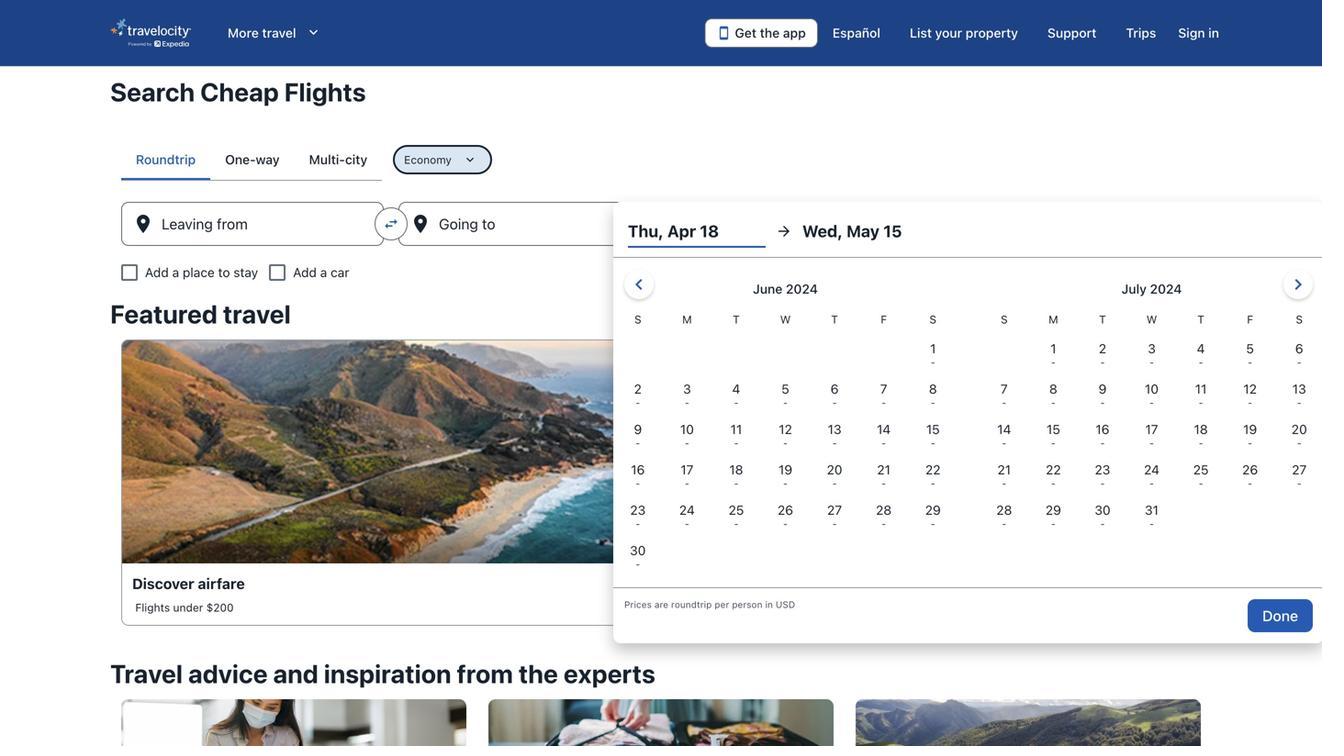 Task type: locate. For each thing, give the bounding box(es) containing it.
w down "july 2024"
[[1146, 313, 1157, 326]]

the right get
[[760, 25, 780, 40]]

deals inside it's time to get away—up and away! book on american airlines for sweet deals to all your favorite destinations
[[1154, 418, 1182, 431]]

s
[[634, 313, 641, 326], [930, 313, 937, 326], [1001, 313, 1008, 326], [1296, 313, 1303, 326]]

0 vertical spatial in
[[1208, 25, 1219, 40]]

1 a from the left
[[172, 265, 179, 280]]

more travel button
[[213, 17, 337, 50]]

1 horizontal spatial deals
[[1154, 418, 1182, 431]]

app
[[783, 25, 806, 40]]

add for add a place to stay
[[145, 265, 169, 280]]

wed, may 15
[[802, 221, 902, 241]]

to
[[218, 265, 230, 280], [1025, 373, 1040, 391], [964, 432, 974, 445], [994, 568, 1005, 581]]

1 add from the left
[[145, 265, 169, 280]]

in left usd at the right bottom of the page
[[765, 600, 773, 610]]

apr 18 - may 15
[[712, 223, 817, 240]]

are for things
[[1016, 524, 1039, 541]]

1 vertical spatial airlines
[[1045, 568, 1084, 581]]

0 horizontal spatial add
[[145, 265, 169, 280]]

airfare
[[198, 575, 245, 593]]

deals right sweet
[[1154, 418, 1182, 431]]

in right sign
[[1208, 25, 1219, 40]]

0 horizontal spatial m
[[682, 313, 692, 326]]

1 vertical spatial your
[[992, 432, 1015, 445]]

1 horizontal spatial your
[[992, 432, 1015, 445]]

2 w from the left
[[1146, 313, 1157, 326]]

june
[[753, 281, 783, 297]]

flights inside the discover airfare flights under $200
[[135, 601, 170, 614]]

0 horizontal spatial are
[[654, 600, 668, 610]]

f for july 2024
[[1247, 313, 1253, 326]]

0 vertical spatial travel
[[262, 25, 296, 40]]

away—up
[[1070, 373, 1138, 391]]

in inside prices are roundtrip per person in usd done
[[765, 600, 773, 610]]

and left snag
[[1087, 568, 1106, 581]]

1 horizontal spatial the
[[760, 25, 780, 40]]

apr left -
[[712, 223, 736, 240]]

1 vertical spatial and
[[1087, 568, 1106, 581]]

person
[[732, 600, 762, 610]]

car
[[331, 265, 349, 280]]

main content
[[0, 66, 1322, 746]]

on
[[993, 418, 1006, 431]]

are right the prices
[[654, 600, 668, 610]]

0 vertical spatial your
[[935, 25, 962, 40]]

1 horizontal spatial in
[[1208, 25, 1219, 40]]

it's
[[964, 373, 986, 391]]

done
[[1262, 607, 1298, 625]]

2024 for june 2024
[[786, 281, 818, 297]]

economy
[[404, 153, 452, 166]]

download the app button image
[[717, 26, 731, 40]]

head
[[964, 568, 991, 581]]

cheap
[[200, 77, 279, 107]]

all
[[978, 432, 989, 445]]

and right advice
[[273, 659, 318, 689]]

booking
[[964, 542, 1022, 560]]

f
[[881, 313, 887, 326], [1247, 313, 1253, 326]]

1 horizontal spatial f
[[1247, 313, 1253, 326]]

swap origin and destination values image
[[383, 216, 399, 232]]

1 w from the left
[[780, 313, 791, 326]]

tab list
[[121, 140, 382, 180]]

0 horizontal spatial and
[[273, 659, 318, 689]]

0 vertical spatial airlines
[[1061, 418, 1100, 431]]

1 horizontal spatial 2024
[[1150, 281, 1182, 297]]

are for prices
[[654, 600, 668, 610]]

property
[[966, 25, 1018, 40]]

are inside prices are roundtrip per person in usd done
[[654, 600, 668, 610]]

apr right thu,
[[667, 221, 696, 241]]

your right list
[[935, 25, 962, 40]]

and up sweet
[[1142, 373, 1168, 391]]

t
[[733, 313, 740, 326], [831, 313, 838, 326], [1099, 313, 1106, 326], [1197, 313, 1204, 326]]

support
[[1048, 25, 1097, 40]]

thu, apr 18 button
[[628, 215, 766, 248]]

and inside "things are looking up—and booking up! head to united airlines and snag awesome flight deals now."
[[1087, 568, 1106, 581]]

the right from
[[519, 659, 558, 689]]

0 horizontal spatial in
[[765, 600, 773, 610]]

trips
[[1126, 25, 1156, 40]]

0 horizontal spatial deals
[[994, 583, 1022, 596]]

may right wed,
[[847, 221, 880, 241]]

discover airfare flights under $200
[[132, 575, 245, 614]]

0 horizontal spatial the
[[519, 659, 558, 689]]

2 s from the left
[[930, 313, 937, 326]]

a
[[172, 265, 179, 280], [320, 265, 327, 280]]

the inside region
[[519, 659, 558, 689]]

f for june 2024
[[881, 313, 887, 326]]

15
[[883, 221, 902, 241], [801, 223, 817, 240]]

may
[[847, 221, 880, 241], [770, 223, 798, 240]]

1 m from the left
[[682, 313, 692, 326]]

1 vertical spatial the
[[519, 659, 558, 689]]

2 2024 from the left
[[1150, 281, 1182, 297]]

featured
[[110, 299, 218, 329]]

0 horizontal spatial f
[[881, 313, 887, 326]]

wed, may 15 button
[[802, 215, 940, 248]]

1 f from the left
[[881, 313, 887, 326]]

travel inside region
[[223, 299, 291, 329]]

1 horizontal spatial w
[[1146, 313, 1157, 326]]

your
[[935, 25, 962, 40], [992, 432, 1015, 445]]

0 horizontal spatial a
[[172, 265, 179, 280]]

airlines up now.
[[1045, 568, 1084, 581]]

your down on
[[992, 432, 1015, 445]]

roundtrip
[[136, 152, 196, 167]]

thu,
[[628, 221, 664, 241]]

are up up!
[[1016, 524, 1039, 541]]

0 vertical spatial are
[[1016, 524, 1039, 541]]

0 horizontal spatial your
[[935, 25, 962, 40]]

4 s from the left
[[1296, 313, 1303, 326]]

a for car
[[320, 265, 327, 280]]

1 horizontal spatial 15
[[883, 221, 902, 241]]

prices
[[624, 600, 652, 610]]

travel down stay
[[223, 299, 291, 329]]

add left place
[[145, 265, 169, 280]]

deals
[[1154, 418, 1182, 431], [994, 583, 1022, 596]]

1 horizontal spatial may
[[847, 221, 880, 241]]

snag
[[1109, 568, 1134, 581]]

apr
[[667, 221, 696, 241], [712, 223, 736, 240]]

0 horizontal spatial may
[[770, 223, 798, 240]]

and inside it's time to get away—up and away! book on american airlines for sweet deals to all your favorite destinations
[[1142, 373, 1168, 391]]

2 horizontal spatial and
[[1142, 373, 1168, 391]]

travel right more
[[262, 25, 296, 40]]

are inside "things are looking up—and booking up! head to united airlines and snag awesome flight deals now."
[[1016, 524, 1039, 541]]

1 horizontal spatial a
[[320, 265, 327, 280]]

a left car
[[320, 265, 327, 280]]

1 horizontal spatial and
[[1087, 568, 1106, 581]]

for
[[1103, 418, 1117, 431]]

2 m from the left
[[1049, 313, 1058, 326]]

0 horizontal spatial flights
[[135, 601, 170, 614]]

add for add a car
[[293, 265, 317, 280]]

1 horizontal spatial flights
[[284, 77, 366, 107]]

inspiration
[[324, 659, 451, 689]]

1 horizontal spatial m
[[1049, 313, 1058, 326]]

prices are roundtrip per person in usd done
[[624, 600, 1298, 625]]

español button
[[818, 17, 895, 50]]

list your property link
[[895, 17, 1033, 50]]

support link
[[1033, 17, 1111, 50]]

m
[[682, 313, 692, 326], [1049, 313, 1058, 326]]

2 a from the left
[[320, 265, 327, 280]]

1 vertical spatial in
[[765, 600, 773, 610]]

1 vertical spatial travel
[[223, 299, 291, 329]]

$200
[[206, 601, 234, 614]]

featured travel
[[110, 299, 291, 329]]

experts
[[564, 659, 655, 689]]

2024
[[786, 281, 818, 297], [1150, 281, 1182, 297]]

airlines up destinations
[[1061, 418, 1100, 431]]

0 horizontal spatial 2024
[[786, 281, 818, 297]]

1 vertical spatial are
[[654, 600, 668, 610]]

deals down united
[[994, 583, 1022, 596]]

español
[[833, 25, 880, 40]]

flights up multi-
[[284, 77, 366, 107]]

2 f from the left
[[1247, 313, 1253, 326]]

m up get
[[1049, 313, 1058, 326]]

july
[[1122, 281, 1147, 297]]

more
[[228, 25, 259, 40]]

may right -
[[770, 223, 798, 240]]

w
[[780, 313, 791, 326], [1146, 313, 1157, 326]]

travel for more travel
[[262, 25, 296, 40]]

travel inside dropdown button
[[262, 25, 296, 40]]

get the app link
[[705, 18, 818, 48]]

w down june 2024
[[780, 313, 791, 326]]

2 vertical spatial and
[[273, 659, 318, 689]]

15 inside button
[[883, 221, 902, 241]]

in
[[1208, 25, 1219, 40], [765, 600, 773, 610]]

m down thu, apr 18 button
[[682, 313, 692, 326]]

2024 right june
[[786, 281, 818, 297]]

1 horizontal spatial apr
[[712, 223, 736, 240]]

book
[[964, 418, 990, 431]]

tab list containing roundtrip
[[121, 140, 382, 180]]

2024 right july
[[1150, 281, 1182, 297]]

m for july 2024
[[1049, 313, 1058, 326]]

0 horizontal spatial apr
[[667, 221, 696, 241]]

0 horizontal spatial 15
[[801, 223, 817, 240]]

per
[[715, 600, 729, 610]]

to right "head"
[[994, 568, 1005, 581]]

4 t from the left
[[1197, 313, 1204, 326]]

travel
[[262, 25, 296, 40], [223, 299, 291, 329]]

0 vertical spatial and
[[1142, 373, 1168, 391]]

1 horizontal spatial are
[[1016, 524, 1039, 541]]

1 vertical spatial deals
[[994, 583, 1022, 596]]

2 add from the left
[[293, 265, 317, 280]]

15 right wed,
[[883, 221, 902, 241]]

w for june
[[780, 313, 791, 326]]

your inside it's time to get away—up and away! book on american airlines for sweet deals to all your favorite destinations
[[992, 432, 1015, 445]]

1 horizontal spatial add
[[293, 265, 317, 280]]

awesome
[[1137, 568, 1186, 581]]

a left place
[[172, 265, 179, 280]]

0 vertical spatial deals
[[1154, 418, 1182, 431]]

flights
[[284, 77, 366, 107], [135, 601, 170, 614]]

in inside sign in dropdown button
[[1208, 25, 1219, 40]]

airlines
[[1061, 418, 1100, 431], [1045, 568, 1084, 581]]

15 right -
[[801, 223, 817, 240]]

thu, apr 18
[[628, 221, 719, 241]]

flights down discover
[[135, 601, 170, 614]]

now.
[[1025, 583, 1048, 596]]

0 vertical spatial flights
[[284, 77, 366, 107]]

0 horizontal spatial w
[[780, 313, 791, 326]]

18
[[700, 221, 719, 241], [740, 223, 756, 240]]

15 inside button
[[801, 223, 817, 240]]

roundtrip
[[671, 600, 712, 610]]

trips link
[[1111, 17, 1171, 50]]

1 horizontal spatial 18
[[740, 223, 756, 240]]

1 2024 from the left
[[786, 281, 818, 297]]

1 vertical spatial flights
[[135, 601, 170, 614]]

multi-city
[[309, 152, 367, 167]]

are
[[1016, 524, 1039, 541], [654, 600, 668, 610]]

add left car
[[293, 265, 317, 280]]



Task type: describe. For each thing, give the bounding box(es) containing it.
way
[[256, 152, 280, 167]]

more travel
[[228, 25, 296, 40]]

city
[[345, 152, 367, 167]]

search cheap flights
[[110, 77, 366, 107]]

to left "all"
[[964, 432, 974, 445]]

flight
[[964, 583, 991, 596]]

flights for discover airfare flights under $200
[[135, 601, 170, 614]]

one-way link
[[210, 140, 294, 180]]

may inside button
[[770, 223, 798, 240]]

away!
[[964, 392, 1006, 409]]

featured travel region
[[99, 288, 1223, 648]]

stay
[[234, 265, 258, 280]]

deals inside "things are looking up—and booking up! head to united airlines and snag awesome flight deals now."
[[994, 583, 1022, 596]]

looking
[[1042, 524, 1095, 541]]

sign in button
[[1171, 17, 1227, 50]]

discover
[[132, 575, 194, 593]]

travel for featured travel
[[223, 299, 291, 329]]

flights for search cheap flights
[[284, 77, 366, 107]]

add a place to stay
[[145, 265, 258, 280]]

-
[[759, 223, 766, 240]]

travel advice and inspiration from the experts region
[[99, 648, 1223, 746]]

one-way
[[225, 152, 280, 167]]

next month image
[[1287, 274, 1309, 296]]

destinations
[[1061, 432, 1124, 445]]

things
[[964, 524, 1013, 541]]

and inside region
[[273, 659, 318, 689]]

advice
[[188, 659, 268, 689]]

add a car
[[293, 265, 349, 280]]

to inside "things are looking up—and booking up! head to united airlines and snag awesome flight deals now."
[[994, 568, 1005, 581]]

up!
[[1025, 542, 1048, 560]]

travelocity logo image
[[110, 18, 191, 48]]

airlines inside it's time to get away—up and away! book on american airlines for sweet deals to all your favorite destinations
[[1061, 418, 1100, 431]]

0 horizontal spatial 18
[[700, 221, 719, 241]]

up—and
[[1098, 524, 1156, 541]]

under
[[173, 601, 203, 614]]

economy button
[[393, 145, 492, 174]]

multi-city link
[[294, 140, 382, 180]]

things are looking up—and booking up! head to united airlines and snag awesome flight deals now.
[[964, 524, 1186, 596]]

list
[[910, 25, 932, 40]]

3 s from the left
[[1001, 313, 1008, 326]]

united
[[1008, 568, 1042, 581]]

2024 for july 2024
[[1150, 281, 1182, 297]]

it's time to get away—up and away! book on american airlines for sweet deals to all your favorite destinations
[[964, 373, 1182, 445]]

american
[[1009, 418, 1058, 431]]

a for place
[[172, 265, 179, 280]]

get the app
[[735, 25, 806, 40]]

sign
[[1178, 25, 1205, 40]]

0 vertical spatial the
[[760, 25, 780, 40]]

from
[[457, 659, 513, 689]]

w for july
[[1146, 313, 1157, 326]]

m for june 2024
[[682, 313, 692, 326]]

get
[[735, 25, 757, 40]]

multi-
[[309, 152, 345, 167]]

to left stay
[[218, 265, 230, 280]]

2 t from the left
[[831, 313, 838, 326]]

time
[[990, 373, 1022, 391]]

main content containing search cheap flights
[[0, 66, 1322, 746]]

airlines inside "things are looking up—and booking up! head to united airlines and snag awesome flight deals now."
[[1045, 568, 1084, 581]]

favorite
[[1018, 432, 1057, 445]]

wed,
[[802, 221, 843, 241]]

one-
[[225, 152, 256, 167]]

apr 18 - may 15 button
[[672, 202, 909, 246]]

get
[[1043, 373, 1067, 391]]

to left get
[[1025, 373, 1040, 391]]

june 2024
[[753, 281, 818, 297]]

travel
[[110, 659, 183, 689]]

place
[[183, 265, 215, 280]]

3 t from the left
[[1099, 313, 1106, 326]]

travel advice and inspiration from the experts
[[110, 659, 655, 689]]

roundtrip link
[[121, 140, 210, 180]]

sign in
[[1178, 25, 1219, 40]]

search
[[110, 77, 195, 107]]

1 s from the left
[[634, 313, 641, 326]]

1 t from the left
[[733, 313, 740, 326]]

sweet
[[1120, 418, 1151, 431]]

may inside button
[[847, 221, 880, 241]]

previous month image
[[628, 274, 650, 296]]

usd
[[776, 600, 795, 610]]

list your property
[[910, 25, 1018, 40]]

done button
[[1248, 600, 1313, 633]]

july 2024
[[1122, 281, 1182, 297]]



Task type: vqa. For each thing, say whether or not it's contained in the screenshot.
your to the left
yes



